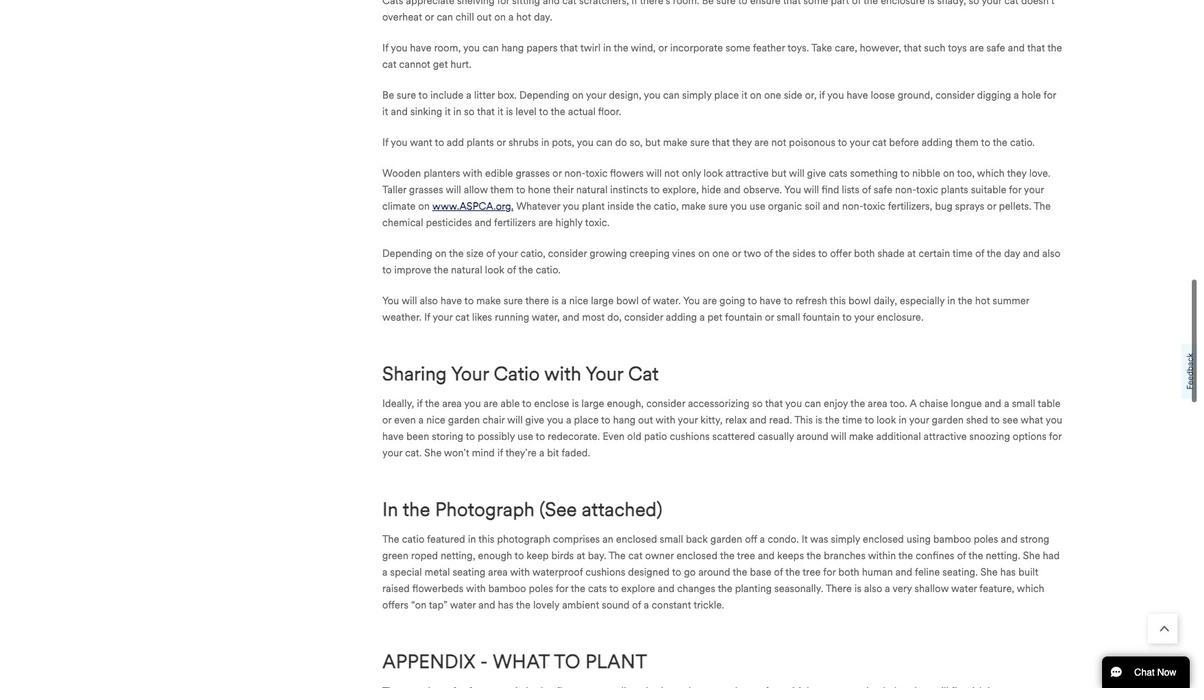 Task type: locate. For each thing, give the bounding box(es) containing it.
fountain
[[725, 311, 762, 324], [803, 311, 840, 324]]

appendix - what to plant
[[382, 650, 647, 674]]

be inside be sure to include a litter box. depending on your design, you can simply place it on one side or, if you have loose ground, consider digging a hole for it and sinking it in so that it is level to the actual floor.
[[382, 89, 394, 102]]

2 vertical spatial toxic
[[863, 200, 885, 213]]

area inside the catio featured in this photograph comprises an enclosed small back garden off a condo. it was simply enclosed using bamboo poles and strong green roped netting, enough to keep birds at bay. the cat owner enclosed the tree and keeps the branches within the confines of the netting. she had a special metal seating area with waterproof cushions designed to go around the base of the tree for both human and feline seating. she has built raised flowerbeds with bamboo poles for the cats to explore and changes the planting seasonally. there is also a very shallow water feature, which offers "on tap" water and has the lovely ambient sound of a constant trickle.
[[488, 566, 508, 579]]

offers
[[382, 599, 408, 611]]

1 vertical spatial grasses
[[409, 184, 443, 196]]

1 horizontal spatial they
[[1007, 168, 1027, 180]]

1 horizontal spatial place
[[714, 89, 739, 102]]

1 horizontal spatial grasses
[[516, 168, 550, 180]]

enclosure.
[[877, 311, 924, 324]]

0 horizontal spatial non-
[[564, 168, 585, 180]]

0 horizontal spatial catio.
[[536, 264, 561, 277]]

poles up lovely
[[529, 583, 553, 595]]

or down 'suitable'
[[987, 200, 996, 213]]

are right 'toys'
[[970, 42, 984, 54]]

have inside ideally, if the area you are able to enclose is large enough, consider accessorizing so that you can enjoy the area too. a chaise longue and a small table or even a nice garden chair will give you a place to hang out with your kitty, relax and read. this is the time to look in your garden shed to see what you have been storing to possibly use to redecorate. even old patio cushions scattered casually around will make additional attractive snoozing options for your cat. she won't mind if they're a bit faded.
[[382, 431, 404, 443]]

cat left likes
[[455, 311, 470, 324]]

"on
[[411, 599, 426, 611]]

can up this
[[805, 398, 821, 410]]

shrubs
[[508, 137, 539, 149]]

1 horizontal spatial area
[[488, 566, 508, 579]]

attractive inside ideally, if the area you are able to enclose is large enough, consider accessorizing so that you can enjoy the area too. a chaise longue and a small table or even a nice garden chair will give you a place to hang out with your kitty, relax and read. this is the time to look in your garden shed to see what you have been storing to possibly use to redecorate. even old patio cushions scattered casually around will make additional attractive snoozing options for your cat. she won't mind if they're a bit faded.
[[924, 431, 967, 443]]

0 horizontal spatial place
[[574, 414, 599, 426]]

daily,
[[874, 295, 897, 307]]

look
[[704, 168, 723, 180], [485, 264, 504, 277], [877, 414, 896, 426]]

your inside depending on the size of your catio, consider growing creeping vines on one or two of the sides to offer both shade at certain time of the day and also to improve the natural look of the catio.
[[498, 248, 518, 260]]

but inside wooden planters with edible grasses or non-toxic flowers will not only look attractive but will give cats something to nibble on too, which they love. taller grasses will allow them to hone their natural instincts to explore, hide and observe. you will find lists of safe non-toxic plants suitable for your climate on
[[771, 168, 787, 180]]

0 horizontal spatial depending
[[382, 248, 432, 260]]

with inside ideally, if the area you are able to enclose is large enough, consider accessorizing so that you can enjoy the area too. a chaise longue and a small table or even a nice garden chair will give you a place to hang out with your kitty, relax and read. this is the time to look in your garden shed to see what you have been storing to possibly use to redecorate. even old patio cushions scattered casually around will make additional attractive snoozing options for your cat. she won't mind if they're a bit faded.
[[656, 414, 675, 426]]

can left the 'do'
[[596, 137, 613, 149]]

and
[[543, 0, 560, 7], [1008, 42, 1025, 54], [391, 106, 408, 118], [724, 184, 741, 196], [823, 200, 840, 213], [475, 217, 492, 229], [1023, 248, 1040, 260], [563, 311, 579, 324], [985, 398, 1001, 410], [750, 414, 767, 426], [1001, 533, 1018, 546], [758, 550, 775, 562], [896, 566, 912, 579], [658, 583, 675, 595], [478, 599, 495, 611]]

cat
[[628, 362, 659, 386]]

in inside the catio featured in this photograph comprises an enclosed small back garden off a condo. it was simply enclosed using bamboo poles and strong green roped netting, enough to keep birds at bay. the cat owner enclosed the tree and keeps the branches within the confines of the netting. she had a special metal seating area with waterproof cushions designed to go around the base of the tree for both human and feline seating. she has built raised flowerbeds with bamboo poles for the cats to explore and changes the planting seasonally. there is also a very shallow water feature, which offers "on tap" water and has the lovely ambient sound of a constant trickle.
[[468, 533, 476, 546]]

a inside cats appreciate shelving for sitting and cat scratchers, if there's room. be sure to ensure that some part of the enclosure is shady, so your cat doesn't overheat or can chill out on a hot day.
[[508, 11, 514, 24]]

design,
[[609, 89, 641, 102]]

the inside whatever you plant inside the catio, make sure you use organic soil and non-toxic fertilizers, bug sprays or pellets. the chemical pesticides and fertilizers are highly toxic.
[[1034, 200, 1051, 213]]

bamboo up confines
[[933, 533, 971, 546]]

1 vertical spatial non-
[[895, 184, 916, 196]]

use inside whatever you plant inside the catio, make sure you use organic soil and non-toxic fertilizers, bug sprays or pellets. the chemical pesticides and fertilizers are highly toxic.
[[750, 200, 765, 213]]

are down 'whatever'
[[539, 217, 553, 229]]

natural down size
[[451, 264, 482, 277]]

out inside cats appreciate shelving for sitting and cat scratchers, if there's room. be sure to ensure that some part of the enclosure is shady, so your cat doesn't overheat or can chill out on a hot day.
[[477, 11, 492, 24]]

in up netting, in the left bottom of the page
[[468, 533, 476, 546]]

for
[[497, 0, 510, 7], [1044, 89, 1056, 102], [1009, 184, 1021, 196], [1049, 431, 1062, 443], [823, 566, 836, 579], [556, 583, 568, 595]]

1 horizontal spatial around
[[797, 431, 829, 443]]

explore,
[[662, 184, 699, 196]]

go
[[684, 566, 696, 579]]

of
[[852, 0, 861, 7], [862, 184, 871, 196], [486, 248, 495, 260], [764, 248, 773, 260], [975, 248, 984, 260], [507, 264, 516, 277], [641, 295, 650, 307], [957, 550, 966, 562], [774, 566, 783, 579], [632, 599, 641, 611]]

2 horizontal spatial enclosed
[[863, 533, 904, 546]]

can
[[437, 11, 453, 24], [482, 42, 499, 54], [663, 89, 680, 102], [596, 137, 613, 149], [805, 398, 821, 410]]

place up redecorate.
[[574, 414, 599, 426]]

hone
[[528, 184, 551, 196]]

0 vertical spatial give
[[807, 168, 826, 180]]

is right this
[[815, 414, 823, 426]]

so inside be sure to include a litter box. depending on your design, you can simply place it on one side or, if you have loose ground, consider digging a hole for it and sinking it in so that it is level to the actual floor.
[[464, 106, 475, 118]]

will
[[646, 168, 662, 180], [789, 168, 805, 180], [446, 184, 461, 196], [804, 184, 819, 196], [402, 295, 417, 307], [507, 414, 523, 426], [831, 431, 846, 443]]

0 vertical spatial the
[[1034, 200, 1051, 213]]

sound
[[602, 599, 630, 611]]

cat inside the catio featured in this photograph comprises an enclosed small back garden off a condo. it was simply enclosed using bamboo poles and strong green roped netting, enough to keep birds at bay. the cat owner enclosed the tree and keeps the branches within the confines of the netting. she had a special metal seating area with waterproof cushions designed to go around the base of the tree for both human and feline seating. she has built raised flowerbeds with bamboo poles for the cats to explore and changes the planting seasonally. there is also a very shallow water feature, which offers "on tap" water and has the lovely ambient sound of a constant trickle.
[[628, 550, 643, 562]]

or,
[[805, 89, 817, 102]]

0 horizontal spatial use
[[517, 431, 533, 443]]

0 horizontal spatial at
[[577, 550, 585, 562]]

is inside the catio featured in this photograph comprises an enclosed small back garden off a condo. it was simply enclosed using bamboo poles and strong green roped netting, enough to keep birds at bay. the cat owner enclosed the tree and keeps the branches within the confines of the netting. she had a special metal seating area with waterproof cushions designed to go around the base of the tree for both human and feline seating. she has built raised flowerbeds with bamboo poles for the cats to explore and changes the planting seasonally. there is also a very shallow water feature, which offers "on tap" water and has the lovely ambient sound of a constant trickle.
[[854, 583, 862, 595]]

area up storing in the bottom of the page
[[442, 398, 462, 410]]

if right weather.
[[424, 311, 430, 324]]

consider inside ideally, if the area you are able to enclose is large enough, consider accessorizing so that you can enjoy the area too. a chaise longue and a small table or even a nice garden chair will give you a place to hang out with your kitty, relax and read. this is the time to look in your garden shed to see what you have been storing to possibly use to redecorate. even old patio cushions scattered casually around will make additional attractive snoozing options for your cat. she won't mind if they're a bit faded.
[[646, 398, 685, 410]]

creeping
[[630, 248, 670, 260]]

very
[[893, 583, 912, 595]]

2 vertical spatial if
[[424, 311, 430, 324]]

consider inside depending on the size of your catio, consider growing creeping vines on one or two of the sides to offer both shade at certain time of the day and also to improve the natural look of the catio.
[[548, 248, 587, 260]]

1 vertical spatial be
[[382, 89, 394, 102]]

this
[[830, 295, 846, 307], [478, 533, 495, 546]]

vines
[[672, 248, 696, 260]]

at left bay. at the bottom of page
[[577, 550, 585, 562]]

bowl
[[616, 295, 639, 307], [849, 295, 871, 307]]

1 vertical spatial hang
[[613, 414, 636, 426]]

0 horizontal spatial grasses
[[409, 184, 443, 196]]

she
[[424, 447, 442, 459], [1023, 550, 1040, 562], [980, 566, 998, 579]]

lovely
[[533, 599, 560, 611]]

pesticides
[[426, 217, 472, 229]]

water.
[[653, 295, 681, 307]]

are
[[970, 42, 984, 54], [754, 137, 769, 149], [539, 217, 553, 229], [703, 295, 717, 307], [484, 398, 498, 410]]

a left pet
[[700, 311, 705, 324]]

so right shady,
[[969, 0, 979, 7]]

level
[[516, 106, 537, 118]]

this right refresh
[[830, 295, 846, 307]]

changes
[[677, 583, 715, 595]]

if
[[382, 42, 388, 54], [382, 137, 388, 149], [424, 311, 430, 324]]

or inside whatever you plant inside the catio, make sure you use organic soil and non-toxic fertilizers, bug sprays or pellets. the chemical pesticides and fertilizers are highly toxic.
[[987, 200, 996, 213]]

1 vertical spatial cushions
[[585, 566, 625, 579]]

1 horizontal spatial bowl
[[849, 295, 871, 307]]

or inside wooden planters with edible grasses or non-toxic flowers will not only look attractive but will give cats something to nibble on too, which they love. taller grasses will allow them to hone their natural instincts to explore, hide and observe. you will find lists of safe non-toxic plants suitable for your climate on
[[552, 168, 562, 180]]

1 horizontal spatial give
[[807, 168, 826, 180]]

lists
[[842, 184, 859, 196]]

0 horizontal spatial give
[[525, 414, 544, 426]]

0 horizontal spatial poles
[[529, 583, 553, 595]]

time inside ideally, if the area you are able to enclose is large enough, consider accessorizing so that you can enjoy the area too. a chaise longue and a small table or even a nice garden chair will give you a place to hang out with your kitty, relax and read. this is the time to look in your garden shed to see what you have been storing to possibly use to redecorate. even old patio cushions scattered casually around will make additional attractive snoozing options for your cat. she won't mind if they're a bit faded.
[[842, 414, 862, 426]]

to left refresh
[[784, 295, 793, 307]]

which down built
[[1017, 583, 1044, 595]]

explore
[[621, 583, 655, 595]]

that
[[783, 0, 801, 7], [560, 42, 578, 54], [904, 42, 922, 54], [1027, 42, 1045, 54], [477, 106, 495, 118], [712, 137, 730, 149], [765, 398, 783, 410]]

to left ensure
[[738, 0, 748, 7]]

or right pet
[[765, 311, 774, 324]]

be inside cats appreciate shelving for sitting and cat scratchers, if there's room. be sure to ensure that some part of the enclosure is shady, so your cat doesn't overheat or can chill out on a hot day.
[[702, 0, 714, 7]]

edible
[[485, 168, 513, 180]]

which inside wooden planters with edible grasses or non-toxic flowers will not only look attractive but will give cats something to nibble on too, which they love. taller grasses will allow them to hone their natural instincts to explore, hide and observe. you will find lists of safe non-toxic plants suitable for your climate on
[[977, 168, 1005, 180]]

cat up designed
[[628, 550, 643, 562]]

0 horizontal spatial area
[[442, 398, 462, 410]]

which up 'suitable'
[[977, 168, 1005, 180]]

casually
[[758, 431, 794, 443]]

allow
[[464, 184, 488, 196]]

0 vertical spatial which
[[977, 168, 1005, 180]]

0 horizontal spatial bowl
[[616, 295, 639, 307]]

bit
[[547, 447, 559, 459]]

you up weather.
[[382, 295, 399, 307]]

hang left papers
[[501, 42, 524, 54]]

digging
[[977, 89, 1011, 102]]

or down appreciate
[[425, 11, 434, 24]]

1 horizontal spatial use
[[750, 200, 765, 213]]

actual
[[568, 106, 596, 118]]

have inside be sure to include a litter box. depending on your design, you can simply place it on one side or, if you have loose ground, consider digging a hole for it and sinking it in so that it is level to the actual floor.
[[847, 89, 868, 102]]

one inside depending on the size of your catio, consider growing creeping vines on one or two of the sides to offer both shade at certain time of the day and also to improve the natural look of the catio.
[[712, 248, 729, 260]]

also inside depending on the size of your catio, consider growing creeping vines on one or two of the sides to offer both shade at certain time of the day and also to improve the natural look of the catio.
[[1042, 248, 1061, 260]]

catio
[[494, 362, 540, 386]]

0 horizontal spatial around
[[698, 566, 730, 579]]

1 horizontal spatial look
[[704, 168, 723, 180]]

natural inside wooden planters with edible grasses or non-toxic flowers will not only look attractive but will give cats something to nibble on too, which they love. taller grasses will allow them to hone their natural instincts to explore, hide and observe. you will find lists of safe non-toxic plants suitable for your climate on
[[576, 184, 608, 196]]

shelving
[[457, 0, 495, 7]]

to up they're
[[536, 431, 545, 443]]

patio
[[644, 431, 667, 443]]

poisonous
[[789, 137, 836, 149]]

1 vertical spatial hot
[[975, 295, 990, 307]]

bowl left daily,
[[849, 295, 871, 307]]

0 vertical spatial catio,
[[654, 200, 679, 213]]

1 horizontal spatial at
[[907, 248, 916, 260]]

keeps
[[777, 550, 804, 562]]

also inside the catio featured in this photograph comprises an enclosed small back garden off a condo. it was simply enclosed using bamboo poles and strong green roped netting, enough to keep birds at bay. the cat owner enclosed the tree and keeps the branches within the confines of the netting. she had a special metal seating area with waterproof cushions designed to go around the base of the tree for both human and feline seating. she has built raised flowerbeds with bamboo poles for the cats to explore and changes the planting seasonally. there is also a very shallow water feature, which offers "on tap" water and has the lovely ambient sound of a constant trickle.
[[864, 583, 882, 595]]

2 horizontal spatial non-
[[895, 184, 916, 196]]

use up they're
[[517, 431, 533, 443]]

and inside depending on the size of your catio, consider growing creeping vines on one or two of the sides to offer both shade at certain time of the day and also to improve the natural look of the catio.
[[1023, 248, 1040, 260]]

that left twirl
[[560, 42, 578, 54]]

1 horizontal spatial one
[[764, 89, 781, 102]]

1 vertical spatial catio,
[[520, 248, 545, 260]]

has left lovely
[[498, 599, 513, 611]]

has down the netting.
[[1000, 566, 1016, 579]]

1 vertical spatial simply
[[831, 533, 860, 546]]

will up weather.
[[402, 295, 417, 307]]

adding up nibble
[[922, 137, 953, 149]]

this inside the catio featured in this photograph comprises an enclosed small back garden off a condo. it was simply enclosed using bamboo poles and strong green roped netting, enough to keep birds at bay. the cat owner enclosed the tree and keeps the branches within the confines of the netting. she had a special metal seating area with waterproof cushions designed to go around the base of the tree for both human and feline seating. she has built raised flowerbeds with bamboo poles for the cats to explore and changes the planting seasonally. there is also a very shallow water feature, which offers "on tap" water and has the lovely ambient sound of a constant trickle.
[[478, 533, 495, 546]]

of left "day" on the top right of the page
[[975, 248, 984, 260]]

some inside cats appreciate shelving for sitting and cat scratchers, if there's room. be sure to ensure that some part of the enclosure is shady, so your cat doesn't overheat or can chill out on a hot day.
[[804, 0, 828, 7]]

for down waterproof
[[556, 583, 568, 595]]

that down litter
[[477, 106, 495, 118]]

catio, down the explore,
[[654, 200, 679, 213]]

1 vertical spatial small
[[1012, 398, 1035, 410]]

also inside you will also have to make sure there is a nice large bowl of water. you are going to have to refresh this bowl daily, especially in the hot summer weather. if your cat likes running water, and most do, consider adding a pet fountain or small fountain to your enclosure.
[[420, 295, 438, 307]]

and inside cats appreciate shelving for sitting and cat scratchers, if there's room. be sure to ensure that some part of the enclosure is shady, so your cat doesn't overheat or can chill out on a hot day.
[[543, 0, 560, 7]]

1 horizontal spatial which
[[1017, 583, 1044, 595]]

bamboo down enough at the bottom
[[488, 583, 526, 595]]

0 vertical spatial she
[[424, 447, 442, 459]]

1 vertical spatial which
[[1017, 583, 1044, 595]]

if for if you want to add plants or shrubs in pots, you can do so, but make sure that they are not poisonous to your cat before adding them to the catio.
[[382, 137, 388, 149]]

2 vertical spatial she
[[980, 566, 998, 579]]

for inside be sure to include a litter box. depending on your design, you can simply place it on one side or, if you have loose ground, consider digging a hole for it and sinking it in so that it is level to the actual floor.
[[1044, 89, 1056, 102]]

safe
[[987, 42, 1005, 54], [874, 184, 892, 196]]

0 horizontal spatial bamboo
[[488, 583, 526, 595]]

photograph
[[497, 533, 550, 546]]

in the photograph (see attached)
[[382, 498, 662, 522]]

for right options
[[1049, 431, 1062, 443]]

1 horizontal spatial garden
[[710, 533, 742, 546]]

a up the 'see'
[[1004, 398, 1009, 410]]

1 vertical spatial cats
[[588, 583, 607, 595]]

your right shady,
[[982, 0, 1002, 7]]

1 horizontal spatial poles
[[974, 533, 998, 546]]

time
[[952, 248, 973, 260], [842, 414, 862, 426]]

is inside you will also have to make sure there is a nice large bowl of water. you are going to have to refresh this bowl daily, especially in the hot summer weather. if your cat likes running water, and most do, consider adding a pet fountain or small fountain to your enclosure.
[[552, 295, 559, 307]]

0 horizontal spatial hang
[[501, 42, 524, 54]]

natural inside depending on the size of your catio, consider growing creeping vines on one or two of the sides to offer both shade at certain time of the day and also to improve the natural look of the catio.
[[451, 264, 482, 277]]

1 vertical spatial look
[[485, 264, 504, 277]]

garden
[[448, 414, 480, 426], [932, 414, 964, 426], [710, 533, 742, 546]]

to inside cats appreciate shelving for sitting and cat scratchers, if there's room. be sure to ensure that some part of the enclosure is shady, so your cat doesn't overheat or can chill out on a hot day.
[[738, 0, 748, 7]]

hang down the enough, on the bottom right of page
[[613, 414, 636, 426]]

them
[[955, 137, 979, 149], [490, 184, 514, 196]]

use inside ideally, if the area you are able to enclose is large enough, consider accessorizing so that you can enjoy the area too. a chaise longue and a small table or even a nice garden chair will give you a place to hang out with your kitty, relax and read. this is the time to look in your garden shed to see what you have been storing to possibly use to redecorate. even old patio cushions scattered casually around will make additional attractive snoozing options for your cat. she won't mind if they're a bit faded.
[[517, 431, 533, 443]]

certain
[[919, 248, 950, 260]]

consider
[[935, 89, 974, 102], [548, 248, 587, 260], [624, 311, 663, 324], [646, 398, 685, 410]]

around inside the catio featured in this photograph comprises an enclosed small back garden off a condo. it was simply enclosed using bamboo poles and strong green roped netting, enough to keep birds at bay. the cat owner enclosed the tree and keeps the branches within the confines of the netting. she had a special metal seating area with waterproof cushions designed to go around the base of the tree for both human and feline seating. she has built raised flowerbeds with bamboo poles for the cats to explore and changes the planting seasonally. there is also a very shallow water feature, which offers "on tap" water and has the lovely ambient sound of a constant trickle.
[[698, 566, 730, 579]]

0 horizontal spatial so
[[464, 106, 475, 118]]

and up very
[[896, 566, 912, 579]]

0 vertical spatial also
[[1042, 248, 1061, 260]]

small inside you will also have to make sure there is a nice large bowl of water. you are going to have to refresh this bowl daily, especially in the hot summer weather. if your cat likes running water, and most do, consider adding a pet fountain or small fountain to your enclosure.
[[777, 311, 800, 324]]

hurt.
[[450, 59, 471, 71]]

and down the seating
[[478, 599, 495, 611]]

also down human
[[864, 583, 882, 595]]

make left the additional
[[849, 431, 874, 443]]

their
[[553, 184, 574, 196]]

catio, inside whatever you plant inside the catio, make sure you use organic soil and non-toxic fertilizers, bug sprays or pellets. the chemical pesticides and fertilizers are highly toxic.
[[654, 200, 679, 213]]

0 vertical spatial place
[[714, 89, 739, 102]]

a right even
[[419, 414, 424, 426]]

the inside you will also have to make sure there is a nice large bowl of water. you are going to have to refresh this bowl daily, especially in the hot summer weather. if your cat likes running water, and most do, consider adding a pet fountain or small fountain to your enclosure.
[[958, 295, 973, 307]]

1 vertical spatial at
[[577, 550, 585, 562]]

www.aspca.org.
[[432, 200, 514, 213]]

shade
[[878, 248, 905, 260]]

of inside wooden planters with edible grasses or non-toxic flowers will not only look attractive but will give cats something to nibble on too, which they love. taller grasses will allow them to hone their natural instincts to explore, hide and observe. you will find lists of safe non-toxic plants suitable for your climate on
[[862, 184, 871, 196]]

accessorizing
[[688, 398, 750, 410]]

if for if you have room, you can hang papers that twirl in the wind, or incorporate some feather toys. take care, however, that such toys are safe and that the cat cannot get hurt.
[[382, 42, 388, 54]]

not up the explore,
[[664, 168, 679, 180]]

part
[[831, 0, 849, 7]]

1 horizontal spatial be
[[702, 0, 714, 7]]

look inside ideally, if the area you are able to enclose is large enough, consider accessorizing so that you can enjoy the area too. a chaise longue and a small table or even a nice garden chair will give you a place to hang out with your kitty, relax and read. this is the time to look in your garden shed to see what you have been storing to possibly use to redecorate. even old patio cushions scattered casually around will make additional attractive snoozing options for your cat. she won't mind if they're a bit faded.
[[877, 414, 896, 426]]

0 horizontal spatial cats
[[588, 583, 607, 595]]

non- inside whatever you plant inside the catio, make sure you use organic soil and non-toxic fertilizers, bug sprays or pellets. the chemical pesticides and fertilizers are highly toxic.
[[842, 200, 863, 213]]

that inside ideally, if the area you are able to enclose is large enough, consider accessorizing so that you can enjoy the area too. a chaise longue and a small table or even a nice garden chair will give you a place to hang out with your kitty, relax and read. this is the time to look in your garden shed to see what you have been storing to possibly use to redecorate. even old patio cushions scattered casually around will make additional attractive snoozing options for your cat. she won't mind if they're a bit faded.
[[765, 398, 783, 410]]

overheat
[[382, 11, 422, 24]]

or inside you will also have to make sure there is a nice large bowl of water. you are going to have to refresh this bowl daily, especially in the hot summer weather. if your cat likes running water, and most do, consider adding a pet fountain or small fountain to your enclosure.
[[765, 311, 774, 324]]

0 vertical spatial hang
[[501, 42, 524, 54]]

attractive down chaise
[[924, 431, 967, 443]]

not
[[771, 137, 786, 149], [664, 168, 679, 180]]

sure up running in the left top of the page
[[504, 295, 523, 307]]

are up observe.
[[754, 137, 769, 149]]

2 vertical spatial so
[[752, 398, 763, 410]]

simply
[[682, 89, 712, 102], [831, 533, 860, 546]]

0 vertical spatial natural
[[576, 184, 608, 196]]

time inside depending on the size of your catio, consider growing creeping vines on one or two of the sides to offer both shade at certain time of the day and also to improve the natural look of the catio.
[[952, 248, 973, 260]]

0 vertical spatial toxic
[[585, 168, 608, 180]]

can inside be sure to include a litter box. depending on your design, you can simply place it on one side or, if you have loose ground, consider digging a hole for it and sinking it in so that it is level to the actual floor.
[[663, 89, 680, 102]]

of right part
[[852, 0, 861, 7]]

for inside cats appreciate shelving for sitting and cat scratchers, if there's room. be sure to ensure that some part of the enclosure is shady, so your cat doesn't overheat or can chill out on a hot day.
[[497, 0, 510, 7]]

comprises
[[553, 533, 600, 546]]

0 horizontal spatial plants
[[467, 137, 494, 149]]

0 horizontal spatial safe
[[874, 184, 892, 196]]

0 vertical spatial so
[[969, 0, 979, 7]]

some
[[804, 0, 828, 7], [726, 42, 750, 54]]

flowers
[[610, 168, 644, 180]]

1 vertical spatial depending
[[382, 248, 432, 260]]

natural up 'plant' in the top of the page
[[576, 184, 608, 196]]

enough,
[[607, 398, 644, 410]]

the up green
[[382, 533, 399, 546]]

you up highly
[[563, 200, 579, 213]]

cat inside you will also have to make sure there is a nice large bowl of water. you are going to have to refresh this bowl daily, especially in the hot summer weather. if your cat likes running water, and most do, consider adding a pet fountain or small fountain to your enclosure.
[[455, 311, 470, 324]]

1 vertical spatial time
[[842, 414, 862, 426]]

green
[[382, 550, 408, 562]]

2 vertical spatial also
[[864, 583, 882, 595]]

small up what
[[1012, 398, 1035, 410]]

nice inside you will also have to make sure there is a nice large bowl of water. you are going to have to refresh this bowl daily, especially in the hot summer weather. if your cat likes running water, and most do, consider adding a pet fountain or small fountain to your enclosure.
[[569, 295, 588, 307]]

make up likes
[[476, 295, 501, 307]]

is inside cats appreciate shelving for sitting and cat scratchers, if there's room. be sure to ensure that some part of the enclosure is shady, so your cat doesn't overheat or can chill out on a hot day.
[[928, 0, 935, 7]]

which inside the catio featured in this photograph comprises an enclosed small back garden off a condo. it was simply enclosed using bamboo poles and strong green roped netting, enough to keep birds at bay. the cat owner enclosed the tree and keeps the branches within the confines of the netting. she had a special metal seating area with waterproof cushions designed to go around the base of the tree for both human and feline seating. she has built raised flowerbeds with bamboo poles for the cats to explore and changes the planting seasonally. there is also a very shallow water feature, which offers "on tap" water and has the lovely ambient sound of a constant trickle.
[[1017, 583, 1044, 595]]

1 horizontal spatial nice
[[569, 295, 588, 307]]

2 horizontal spatial small
[[1012, 398, 1035, 410]]

0 vertical spatial out
[[477, 11, 492, 24]]

shed
[[966, 414, 988, 426]]

or inside depending on the size of your catio, consider growing creeping vines on one or two of the sides to offer both shade at certain time of the day and also to improve the natural look of the catio.
[[732, 248, 741, 260]]

0 vertical spatial bamboo
[[933, 533, 971, 546]]

at inside the catio featured in this photograph comprises an enclosed small back garden off a condo. it was simply enclosed using bamboo poles and strong green roped netting, enough to keep birds at bay. the cat owner enclosed the tree and keeps the branches within the confines of the netting. she had a special metal seating area with waterproof cushions designed to go around the base of the tree for both human and feline seating. she has built raised flowerbeds with bamboo poles for the cats to explore and changes the planting seasonally. there is also a very shallow water feature, which offers "on tap" water and has the lovely ambient sound of a constant trickle.
[[577, 550, 585, 562]]

to left add
[[435, 137, 444, 149]]

0 horizontal spatial one
[[712, 248, 729, 260]]

the right pellets.
[[1034, 200, 1051, 213]]

make inside whatever you plant inside the catio, make sure you use organic soil and non-toxic fertilizers, bug sprays or pellets. the chemical pesticides and fertilizers are highly toxic.
[[681, 200, 706, 213]]

and left sinking
[[391, 106, 408, 118]]

1 horizontal spatial catio,
[[654, 200, 679, 213]]

0 vertical spatial safe
[[987, 42, 1005, 54]]

one left 'side'
[[764, 89, 781, 102]]

poles
[[974, 533, 998, 546], [529, 583, 553, 595]]

your
[[451, 362, 489, 386], [585, 362, 623, 386]]

1 horizontal spatial natural
[[576, 184, 608, 196]]

whatever
[[516, 200, 560, 213]]

0 vertical spatial not
[[771, 137, 786, 149]]

1 vertical spatial so
[[464, 106, 475, 118]]

they down be sure to include a litter box. depending on your design, you can simply place it on one side or, if you have loose ground, consider digging a hole for it and sinking it in so that it is level to the actual floor.
[[732, 137, 752, 149]]

if inside if you have room, you can hang papers that twirl in the wind, or incorporate some feather toys. take care, however, that such toys are safe and that the cat cannot get hurt.
[[382, 42, 388, 54]]

0 horizontal spatial which
[[977, 168, 1005, 180]]

1 vertical spatial nice
[[426, 414, 445, 426]]

and inside wooden planters with edible grasses or non-toxic flowers will not only look attractive but will give cats something to nibble on too, which they love. taller grasses will allow them to hone their natural instincts to explore, hide and observe. you will find lists of safe non-toxic plants suitable for your climate on
[[724, 184, 741, 196]]

hot left the summer
[[975, 295, 990, 307]]

place inside be sure to include a litter box. depending on your design, you can simply place it on one side or, if you have loose ground, consider digging a hole for it and sinking it in so that it is level to the actual floor.
[[714, 89, 739, 102]]

sure up sinking
[[397, 89, 416, 102]]

however,
[[860, 42, 901, 54]]

can right design,
[[663, 89, 680, 102]]

catio, down fertilizers
[[520, 248, 545, 260]]

fountain down refresh
[[803, 311, 840, 324]]

at right shade
[[907, 248, 916, 260]]

0 horizontal spatial out
[[477, 11, 492, 24]]

1 horizontal spatial the
[[609, 550, 626, 562]]

1 horizontal spatial some
[[804, 0, 828, 7]]

0 vertical spatial large
[[591, 295, 614, 307]]

non- up fertilizers,
[[895, 184, 916, 196]]

tree up seasonally.
[[803, 566, 821, 579]]

hang
[[501, 42, 524, 54], [613, 414, 636, 426]]

cats inside wooden planters with edible grasses or non-toxic flowers will not only look attractive but will give cats something to nibble on too, which they love. taller grasses will allow them to hone their natural instincts to explore, hide and observe. you will find lists of safe non-toxic plants suitable for your climate on
[[829, 168, 848, 180]]

garden down chaise
[[932, 414, 964, 426]]

2 vertical spatial non-
[[842, 200, 863, 213]]

keep
[[527, 550, 549, 562]]

plants right add
[[467, 137, 494, 149]]

snoozing
[[969, 431, 1010, 443]]

1 horizontal spatial has
[[1000, 566, 1016, 579]]

simply inside be sure to include a litter box. depending on your design, you can simply place it on one side or, if you have loose ground, consider digging a hole for it and sinking it in so that it is level to the actual floor.
[[682, 89, 712, 102]]

wooden planters with edible grasses or non-toxic flowers will not only look attractive but will give cats something to nibble on too, which they love. taller grasses will allow them to hone their natural instincts to explore, hide and observe. you will find lists of safe non-toxic plants suitable for your climate on
[[382, 168, 1051, 213]]

are inside ideally, if the area you are able to enclose is large enough, consider accessorizing so that you can enjoy the area too. a chaise longue and a small table or even a nice garden chair will give you a place to hang out with your kitty, relax and read. this is the time to look in your garden shed to see what you have been storing to possibly use to redecorate. even old patio cushions scattered casually around will make additional attractive snoozing options for your cat. she won't mind if they're a bit faded.
[[484, 398, 498, 410]]

ideally,
[[382, 398, 414, 410]]

hang inside if you have room, you can hang papers that twirl in the wind, or incorporate some feather toys. take care, however, that such toys are safe and that the cat cannot get hurt.
[[501, 42, 524, 54]]

1 horizontal spatial adding
[[922, 137, 953, 149]]

0 vertical spatial time
[[952, 248, 973, 260]]

so,
[[630, 137, 643, 149]]

1 vertical spatial they
[[1007, 168, 1027, 180]]

cat inside if you have room, you can hang papers that twirl in the wind, or incorporate some feather toys. take care, however, that such toys are safe and that the cat cannot get hurt.
[[382, 59, 396, 71]]

is left shady,
[[928, 0, 935, 7]]

the
[[863, 0, 878, 7], [614, 42, 628, 54], [1047, 42, 1062, 54], [551, 106, 565, 118], [993, 137, 1007, 149], [636, 200, 651, 213], [449, 248, 464, 260], [775, 248, 790, 260], [987, 248, 1001, 260], [434, 264, 448, 277], [518, 264, 533, 277], [958, 295, 973, 307], [425, 398, 440, 410], [850, 398, 865, 410], [825, 414, 840, 426], [403, 498, 430, 522], [720, 550, 735, 562], [806, 550, 821, 562], [898, 550, 913, 562], [969, 550, 983, 562], [733, 566, 747, 579], [786, 566, 800, 579], [571, 583, 585, 595], [718, 583, 732, 595], [516, 599, 531, 611]]

but for will
[[771, 168, 787, 180]]

non- up "their"
[[564, 168, 585, 180]]

0 horizontal spatial adding
[[666, 311, 697, 324]]

consider down water.
[[624, 311, 663, 324]]

include
[[430, 89, 464, 102]]

adding inside you will also have to make sure there is a nice large bowl of water. you are going to have to refresh this bowl daily, especially in the hot summer weather. if your cat likes running water, and most do, consider adding a pet fountain or small fountain to your enclosure.
[[666, 311, 697, 324]]

nice up storing in the bottom of the page
[[426, 414, 445, 426]]

both
[[854, 248, 875, 260], [838, 566, 859, 579]]

can inside ideally, if the area you are able to enclose is large enough, consider accessorizing so that you can enjoy the area too. a chaise longue and a small table or even a nice garden chair will give you a place to hang out with your kitty, relax and read. this is the time to look in your garden shed to see what you have been storing to possibly use to redecorate. even old patio cushions scattered casually around will make additional attractive snoozing options for your cat. she won't mind if they're a bit faded.
[[805, 398, 821, 410]]

if
[[632, 0, 637, 7], [819, 89, 825, 102], [417, 398, 422, 410], [497, 447, 503, 459]]

and inside you will also have to make sure there is a nice large bowl of water. you are going to have to refresh this bowl daily, especially in the hot summer weather. if your cat likes running water, and most do, consider adding a pet fountain or small fountain to your enclosure.
[[563, 311, 579, 324]]

get
[[433, 59, 448, 71]]

one inside be sure to include a litter box. depending on your design, you can simply place it on one side or, if you have loose ground, consider digging a hole for it and sinking it in so that it is level to the actual floor.
[[764, 89, 781, 102]]

0 horizontal spatial fountain
[[725, 311, 762, 324]]

been
[[406, 431, 429, 443]]

look inside depending on the size of your catio, consider growing creeping vines on one or two of the sides to offer both shade at certain time of the day and also to improve the natural look of the catio.
[[485, 264, 504, 277]]

and up 'day.' on the top left
[[543, 0, 560, 7]]

ambient
[[562, 599, 599, 611]]

to right able
[[522, 398, 532, 410]]

large inside you will also have to make sure there is a nice large bowl of water. you are going to have to refresh this bowl daily, especially in the hot summer weather. if your cat likes running water, and most do, consider adding a pet fountain or small fountain to your enclosure.
[[591, 295, 614, 307]]



Task type: vqa. For each thing, say whether or not it's contained in the screenshot.
WIND,
yes



Task type: describe. For each thing, give the bounding box(es) containing it.
sharing
[[382, 362, 447, 386]]

look inside wooden planters with edible grasses or non-toxic flowers will not only look attractive but will give cats something to nibble on too, which they love. taller grasses will allow them to hone their natural instincts to explore, hide and observe. you will find lists of safe non-toxic plants suitable for your climate on
[[704, 168, 723, 180]]

additional
[[876, 431, 921, 443]]

cats inside the catio featured in this photograph comprises an enclosed small back garden off a condo. it was simply enclosed using bamboo poles and strong green roped netting, enough to keep birds at bay. the cat owner enclosed the tree and keeps the branches within the confines of the netting. she had a special metal seating area with waterproof cushions designed to go around the base of the tree for both human and feline seating. she has built raised flowerbeds with bamboo poles for the cats to explore and changes the planting seasonally. there is also a very shallow water feature, which offers "on tap" water and has the lovely ambient sound of a constant trickle.
[[588, 583, 607, 595]]

feather
[[753, 42, 785, 54]]

a left very
[[885, 583, 890, 595]]

a left hole
[[1014, 89, 1019, 102]]

0 vertical spatial has
[[1000, 566, 1016, 579]]

to up 'suitable'
[[981, 137, 990, 149]]

0 horizontal spatial you
[[382, 295, 399, 307]]

using
[[907, 533, 931, 546]]

redecorate.
[[548, 431, 600, 443]]

and up "constant"
[[658, 583, 675, 595]]

your inside cats appreciate shelving for sitting and cat scratchers, if there's room. be sure to ensure that some part of the enclosure is shady, so your cat doesn't overheat or can chill out on a hot day.
[[982, 0, 1002, 7]]

a down green
[[382, 566, 388, 579]]

0 vertical spatial grasses
[[516, 168, 550, 180]]

sure inside whatever you plant inside the catio, make sure you use organic soil and non-toxic fertilizers, bug sprays or pellets. the chemical pesticides and fertilizers are highly toxic.
[[709, 200, 728, 213]]

improve
[[394, 264, 431, 277]]

give inside wooden planters with edible grasses or non-toxic flowers will not only look attractive but will give cats something to nibble on too, which they love. taller grasses will allow them to hone their natural instincts to explore, hide and observe. you will find lists of safe non-toxic plants suitable for your climate on
[[807, 168, 826, 180]]

catio. inside depending on the size of your catio, consider growing creeping vines on one or two of the sides to offer both shade at certain time of the day and also to improve the natural look of the catio.
[[536, 264, 561, 277]]

and down www.aspca.org. at top left
[[475, 217, 492, 229]]

pots,
[[552, 137, 574, 149]]

to
[[554, 650, 580, 674]]

if inside cats appreciate shelving for sitting and cat scratchers, if there's room. be sure to ensure that some part of the enclosure is shady, so your cat doesn't overheat or can chill out on a hot day.
[[632, 0, 637, 7]]

too.
[[890, 398, 907, 410]]

she inside ideally, if the area you are able to enclose is large enough, consider accessorizing so that you can enjoy the area too. a chaise longue and a small table or even a nice garden chair will give you a place to hang out with your kitty, relax and read. this is the time to look in your garden shed to see what you have been storing to possibly use to redecorate. even old patio cushions scattered casually around will make additional attractive snoozing options for your cat. she won't mind if they're a bit faded.
[[424, 447, 442, 459]]

in inside ideally, if the area you are able to enclose is large enough, consider accessorizing so that you can enjoy the area too. a chaise longue and a small table or even a nice garden chair will give you a place to hang out with your kitty, relax and read. this is the time to look in your garden shed to see what you have been storing to possibly use to redecorate. even old patio cushions scattered casually around will make additional attractive snoozing options for your cat. she won't mind if they're a bit faded.
[[899, 414, 907, 426]]

planting
[[735, 583, 772, 595]]

you will also have to make sure there is a nice large bowl of water. you are going to have to refresh this bowl daily, especially in the hot summer weather. if your cat likes running water, and most do, consider adding a pet fountain or small fountain to your enclosure.
[[382, 295, 1029, 324]]

make up only
[[663, 137, 688, 149]]

to right level
[[539, 106, 548, 118]]

something
[[850, 168, 898, 180]]

sitting
[[512, 0, 540, 7]]

whatever you plant inside the catio, make sure you use organic soil and non-toxic fertilizers, bug sprays or pellets. the chemical pesticides and fertilizers are highly toxic.
[[382, 200, 1051, 229]]

it down the box.
[[497, 106, 503, 118]]

attached)
[[582, 498, 662, 522]]

find
[[822, 184, 839, 196]]

and down find
[[823, 200, 840, 213]]

highly
[[555, 217, 583, 229]]

on inside cats appreciate shelving for sitting and cat scratchers, if there's room. be sure to ensure that some part of the enclosure is shady, so your cat doesn't overheat or can chill out on a hot day.
[[494, 11, 506, 24]]

1 horizontal spatial enclosed
[[676, 550, 718, 562]]

1 horizontal spatial them
[[955, 137, 979, 149]]

fertilizers,
[[888, 200, 932, 213]]

loose
[[871, 89, 895, 102]]

off
[[745, 533, 757, 546]]

attractive inside wooden planters with edible grasses or non-toxic flowers will not only look attractive but will give cats something to nibble on too, which they love. taller grasses will allow them to hone their natural instincts to explore, hide and observe. you will find lists of safe non-toxic plants suitable for your climate on
[[726, 168, 769, 180]]

do,
[[607, 311, 622, 324]]

your down a
[[909, 414, 929, 426]]

to left go
[[672, 566, 681, 579]]

sure inside be sure to include a litter box. depending on your design, you can simply place it on one side or, if you have loose ground, consider digging a hole for it and sinking it in so that it is level to the actual floor.
[[397, 89, 416, 102]]

of right base
[[774, 566, 783, 579]]

0 horizontal spatial water
[[450, 599, 476, 611]]

of up seating.
[[957, 550, 966, 562]]

human
[[862, 566, 893, 579]]

2 horizontal spatial garden
[[932, 414, 964, 426]]

to right poisonous
[[838, 137, 847, 149]]

taller
[[382, 184, 406, 196]]

not inside wooden planters with edible grasses or non-toxic flowers will not only look attractive but will give cats something to nibble on too, which they love. taller grasses will allow them to hone their natural instincts to explore, hide and observe. you will find lists of safe non-toxic plants suitable for your climate on
[[664, 168, 679, 180]]

will right flowers
[[646, 168, 662, 180]]

seasonally.
[[774, 583, 823, 595]]

on right the climate
[[418, 200, 430, 213]]

you right design,
[[644, 89, 661, 102]]

summer
[[993, 295, 1029, 307]]

or left shrubs
[[497, 137, 506, 149]]

your left likes
[[433, 311, 453, 324]]

and inside be sure to include a litter box. depending on your design, you can simply place it on one side or, if you have loose ground, consider digging a hole for it and sinking it in so that it is level to the actual floor.
[[391, 106, 408, 118]]

cat left before
[[872, 137, 887, 149]]

scattered
[[712, 431, 755, 443]]

1 vertical spatial toxic
[[916, 184, 938, 196]]

-
[[480, 650, 488, 674]]

make inside ideally, if the area you are able to enclose is large enough, consider accessorizing so that you can enjoy the area too. a chaise longue and a small table or even a nice garden chair will give you a place to hang out with your kitty, relax and read. this is the time to look in your garden shed to see what you have been storing to possibly use to redecorate. even old patio cushions scattered casually around will make additional attractive snoozing options for your cat. she won't mind if they're a bit faded.
[[849, 431, 874, 443]]

old
[[627, 431, 641, 443]]

to right going
[[748, 295, 757, 307]]

mind
[[472, 447, 495, 459]]

you up hurt.
[[463, 42, 480, 54]]

back
[[686, 533, 708, 546]]

your inside wooden planters with edible grasses or non-toxic flowers will not only look attractive but will give cats something to nibble on too, which they love. taller grasses will allow them to hone their natural instincts to explore, hide and observe. you will find lists of safe non-toxic plants suitable for your climate on
[[1024, 184, 1044, 196]]

1 horizontal spatial bamboo
[[933, 533, 971, 546]]

0 vertical spatial water
[[951, 583, 977, 595]]

you left "want"
[[391, 137, 407, 149]]

that left such
[[904, 42, 922, 54]]

faded.
[[561, 447, 590, 459]]

0 vertical spatial tree
[[737, 550, 755, 562]]

consider inside you will also have to make sure there is a nice large bowl of water. you are going to have to refresh this bowl daily, especially in the hot summer weather. if your cat likes running water, and most do, consider adding a pet fountain or small fountain to your enclosure.
[[624, 311, 663, 324]]

or inside cats appreciate shelving for sitting and cat scratchers, if there's room. be sure to ensure that some part of the enclosure is shady, so your cat doesn't overheat or can chill out on a hot day.
[[425, 11, 434, 24]]

plants inside wooden planters with edible grasses or non-toxic flowers will not only look attractive but will give cats something to nibble on too, which they love. taller grasses will allow them to hone their natural instincts to explore, hide and observe. you will find lists of safe non-toxic plants suitable for your climate on
[[941, 184, 968, 196]]

depending inside be sure to include a litter box. depending on your design, you can simply place it on one side or, if you have loose ground, consider digging a hole for it and sinking it in so that it is level to the actual floor.
[[519, 89, 570, 102]]

in inside you will also have to make sure there is a nice large bowl of water. you are going to have to refresh this bowl daily, especially in the hot summer weather. if your cat likes running water, and most do, consider adding a pet fountain or small fountain to your enclosure.
[[947, 295, 955, 307]]

you down enclose at the left bottom of page
[[547, 414, 563, 426]]

won't
[[444, 447, 469, 459]]

and up base
[[758, 550, 775, 562]]

if inside you will also have to make sure there is a nice large bowl of water. you are going to have to refresh this bowl daily, especially in the hot summer weather. if your cat likes running water, and most do, consider adding a pet fountain or small fountain to your enclosure.
[[424, 311, 430, 324]]

1 fountain from the left
[[725, 311, 762, 324]]

constant
[[652, 599, 691, 611]]

around inside ideally, if the area you are able to enclose is large enough, consider accessorizing so that you can enjoy the area too. a chaise longue and a small table or even a nice garden chair will give you a place to hang out with your kitty, relax and read. this is the time to look in your garden shed to see what you have been storing to possibly use to redecorate. even old patio cushions scattered casually around will make additional attractive snoozing options for your cat. she won't mind if they're a bit faded.
[[797, 431, 829, 443]]

likes
[[472, 311, 492, 324]]

hot inside cats appreciate shelving for sitting and cat scratchers, if there's room. be sure to ensure that some part of the enclosure is shady, so your cat doesn't overheat or can chill out on a hot day.
[[516, 11, 531, 24]]

with down keep
[[510, 566, 530, 579]]

to left the 'see'
[[991, 414, 1000, 426]]

0 vertical spatial poles
[[974, 533, 998, 546]]

they inside wooden planters with edible grasses or non-toxic flowers will not only look attractive but will give cats something to nibble on too, which they love. taller grasses will allow them to hone their natural instincts to explore, hide and observe. you will find lists of safe non-toxic plants suitable for your climate on
[[1007, 168, 1027, 180]]

sure inside you will also have to make sure there is a nice large bowl of water. you are going to have to refresh this bowl daily, especially in the hot summer weather. if your cat likes running water, and most do, consider adding a pet fountain or small fountain to your enclosure.
[[504, 295, 523, 307]]

there
[[525, 295, 549, 307]]

you up this
[[785, 398, 802, 410]]

even
[[394, 414, 416, 426]]

your down daily,
[[854, 311, 874, 324]]

to up sinking
[[418, 89, 428, 102]]

will down able
[[507, 414, 523, 426]]

with down the seating
[[466, 583, 486, 595]]

your left kitty,
[[678, 414, 698, 426]]

enclosure
[[881, 0, 925, 7]]

you right or,
[[827, 89, 844, 102]]

add
[[447, 137, 464, 149]]

weather.
[[382, 311, 422, 324]]

it down if you have room, you can hang papers that twirl in the wind, or incorporate some feather toys. take care, however, that such toys are safe and that the cat cannot get hurt.
[[741, 89, 747, 102]]

1 vertical spatial tree
[[803, 566, 821, 579]]

0 horizontal spatial has
[[498, 599, 513, 611]]

papers
[[527, 42, 558, 54]]

going
[[720, 295, 745, 307]]

and inside if you have room, you can hang papers that twirl in the wind, or incorporate some feather toys. take care, however, that such toys are safe and that the cat cannot get hurt.
[[1008, 42, 1025, 54]]

of inside cats appreciate shelving for sitting and cat scratchers, if there's room. be sure to ensure that some part of the enclosure is shady, so your cat doesn't overheat or can chill out on a hot day.
[[852, 0, 861, 7]]

you left able
[[464, 398, 481, 410]]

that down "doesn't"
[[1027, 42, 1045, 54]]

a left litter
[[466, 89, 471, 102]]

to down photograph
[[515, 550, 524, 562]]

wooden
[[382, 168, 421, 180]]

to left offer
[[818, 248, 827, 260]]

them inside wooden planters with edible grasses or non-toxic flowers will not only look attractive but will give cats something to nibble on too, which they love. taller grasses will allow them to hone their natural instincts to explore, hide and observe. you will find lists of safe non-toxic plants suitable for your climate on
[[490, 184, 514, 196]]

for up there
[[823, 566, 836, 579]]

of right size
[[486, 248, 495, 260]]

care,
[[835, 42, 857, 54]]

sinking
[[410, 106, 442, 118]]

your left the cat.
[[382, 447, 402, 459]]

are inside if you have room, you can hang papers that twirl in the wind, or incorporate some feather toys. take care, however, that such toys are safe and that the cat cannot get hurt.
[[970, 42, 984, 54]]

to left 'enclosure.'
[[842, 311, 852, 324]]

to up mind
[[466, 431, 475, 443]]

consider inside be sure to include a litter box. depending on your design, you can simply place it on one side or, if you have loose ground, consider digging a hole for it and sinking it in so that it is level to the actual floor.
[[935, 89, 974, 102]]

to left improve
[[382, 264, 392, 277]]

at inside depending on the size of your catio, consider growing creeping vines on one or two of the sides to offer both shade at certain time of the day and also to improve the natural look of the catio.
[[907, 248, 916, 260]]

what
[[1021, 414, 1043, 426]]

in inside if you have room, you can hang papers that twirl in the wind, or incorporate some feather toys. take care, however, that such toys are safe and that the cat cannot get hurt.
[[603, 42, 611, 54]]

but for make
[[645, 137, 660, 149]]

hang inside ideally, if the area you are able to enclose is large enough, consider accessorizing so that you can enjoy the area too. a chaise longue and a small table or even a nice garden chair will give you a place to hang out with your kitty, relax and read. this is the time to look in your garden shed to see what you have been storing to possibly use to redecorate. even old patio cushions scattered casually around will make additional attractive snoozing options for your cat. she won't mind if they're a bit faded.
[[613, 414, 636, 426]]

sides
[[793, 248, 816, 260]]

0 vertical spatial non-
[[564, 168, 585, 180]]

chair
[[483, 414, 505, 426]]

on down pesticides
[[435, 248, 447, 260]]

on left 'side'
[[750, 89, 762, 102]]

with up enclose at the left bottom of page
[[544, 362, 581, 386]]

possibly
[[478, 431, 515, 443]]

of inside you will also have to make sure there is a nice large bowl of water. you are going to have to refresh this bowl daily, especially in the hot summer weather. if your cat likes running water, and most do, consider adding a pet fountain or small fountain to your enclosure.
[[641, 295, 650, 307]]

if right ideally,
[[417, 398, 422, 410]]

a left bit
[[539, 447, 544, 459]]

make inside you will also have to make sure there is a nice large bowl of water. you are going to have to refresh this bowl daily, especially in the hot summer weather. if your cat likes running water, and most do, consider adding a pet fountain or small fountain to your enclosure.
[[476, 295, 501, 307]]

kitty,
[[700, 414, 723, 426]]

it down include
[[445, 106, 451, 118]]

on right vines
[[698, 248, 710, 260]]

table
[[1038, 398, 1061, 410]]

doesn't
[[1021, 0, 1055, 7]]

feline
[[915, 566, 940, 579]]

this inside you will also have to make sure there is a nice large bowl of water. you are going to have to refresh this bowl daily, especially in the hot summer weather. if your cat likes running water, and most do, consider adding a pet fountain or small fountain to your enclosure.
[[830, 295, 846, 307]]

your up something
[[850, 137, 870, 149]]

to left the explore,
[[650, 184, 660, 196]]

of up running in the left top of the page
[[507, 264, 516, 277]]

both inside depending on the size of your catio, consider growing creeping vines on one or two of the sides to offer both shade at certain time of the day and also to improve the natural look of the catio.
[[854, 248, 875, 260]]

shady,
[[937, 0, 966, 7]]

refresh
[[795, 295, 827, 307]]

1 horizontal spatial not
[[771, 137, 786, 149]]

birds
[[551, 550, 574, 562]]

shallow
[[915, 583, 949, 595]]

and up shed
[[985, 398, 1001, 410]]

if right mind
[[497, 447, 503, 459]]

metal
[[425, 566, 450, 579]]

to left nibble
[[900, 168, 910, 180]]

(see
[[539, 498, 577, 522]]

to left hone
[[516, 184, 525, 196]]

2 vertical spatial the
[[609, 550, 626, 562]]

want
[[410, 137, 432, 149]]

have inside if you have room, you can hang papers that twirl in the wind, or incorporate some feather toys. take care, however, that such toys are safe and that the cat cannot get hurt.
[[410, 42, 432, 54]]

only
[[682, 168, 701, 180]]

depending inside depending on the size of your catio, consider growing creeping vines on one or two of the sides to offer both shade at certain time of the day and also to improve the natural look of the catio.
[[382, 248, 432, 260]]

offer
[[830, 248, 851, 260]]

chill
[[456, 11, 474, 24]]

to up likes
[[464, 295, 474, 307]]

0 horizontal spatial the
[[382, 533, 399, 546]]

1 bowl from the left
[[616, 295, 639, 307]]

0 horizontal spatial enclosed
[[616, 533, 657, 546]]

sure inside cats appreciate shelving for sitting and cat scratchers, if there's room. be sure to ensure that some part of the enclosure is shady, so your cat doesn't overheat or can chill out on a hot day.
[[716, 0, 736, 7]]

cushions inside ideally, if the area you are able to enclose is large enough, consider accessorizing so that you can enjoy the area too. a chaise longue and a small table or even a nice garden chair will give you a place to hang out with your kitty, relax and read. this is the time to look in your garden shed to see what you have been storing to possibly use to redecorate. even old patio cushions scattered casually around will make additional attractive snoozing options for your cat. she won't mind if they're a bit faded.
[[670, 431, 710, 443]]

if you have room, you can hang papers that twirl in the wind, or incorporate some feather toys. take care, however, that such toys are safe and that the cat cannot get hurt.
[[382, 42, 1062, 71]]

toys.
[[787, 42, 809, 54]]

so inside ideally, if the area you are able to enclose is large enough, consider accessorizing so that you can enjoy the area too. a chaise longue and a small table or even a nice garden chair will give you a place to hang out with your kitty, relax and read. this is the time to look in your garden shed to see what you have been storing to possibly use to redecorate. even old patio cushions scattered casually around will make additional attractive snoozing options for your cat. she won't mind if they're a bit faded.
[[752, 398, 763, 410]]

of down explore
[[632, 599, 641, 611]]

feature,
[[979, 583, 1014, 595]]

is right enclose at the left bottom of page
[[572, 398, 579, 410]]

simply inside the catio featured in this photograph comprises an enclosed small back garden off a condo. it was simply enclosed using bamboo poles and strong green roped netting, enough to keep birds at bay. the cat owner enclosed the tree and keeps the branches within the confines of the netting. she had a special metal seating area with waterproof cushions designed to go around the base of the tree for both human and feline seating. she has built raised flowerbeds with bamboo poles for the cats to explore and changes the planting seasonally. there is also a very shallow water feature, which offers "on tap" water and has the lovely ambient sound of a constant trickle.
[[831, 533, 860, 546]]

in inside be sure to include a litter box. depending on your design, you can simply place it on one side or, if you have loose ground, consider digging a hole for it and sinking it in so that it is level to the actual floor.
[[453, 106, 461, 118]]

with inside wooden planters with edible grasses or non-toxic flowers will not only look attractive but will give cats something to nibble on too, which they love. taller grasses will allow them to hone their natural instincts to explore, hide and observe. you will find lists of safe non-toxic plants suitable for your climate on
[[463, 168, 483, 180]]

0 vertical spatial adding
[[922, 137, 953, 149]]

2 horizontal spatial she
[[1023, 550, 1040, 562]]

will down enjoy
[[831, 431, 846, 443]]

will down planters
[[446, 184, 461, 196]]

1 vertical spatial poles
[[529, 583, 553, 595]]

0 vertical spatial they
[[732, 137, 752, 149]]

a down explore
[[644, 599, 649, 611]]

to up sound
[[609, 583, 619, 595]]

nice inside ideally, if the area you are able to enclose is large enough, consider accessorizing so that you can enjoy the area too. a chaise longue and a small table or even a nice garden chair will give you a place to hang out with your kitty, relax and read. this is the time to look in your garden shed to see what you have been storing to possibly use to redecorate. even old patio cushions scattered casually around will make additional attractive snoozing options for your cat. she won't mind if they're a bit faded.
[[426, 414, 445, 426]]

to right this
[[865, 414, 874, 426]]

netting,
[[441, 550, 475, 562]]

catio, inside depending on the size of your catio, consider growing creeping vines on one or two of the sides to offer both shade at certain time of the day and also to improve the natural look of the catio.
[[520, 248, 545, 260]]

cat left "doesn't"
[[1004, 0, 1019, 7]]

will inside you will also have to make sure there is a nice large bowl of water. you are going to have to refresh this bowl daily, especially in the hot summer weather. if your cat likes running water, and most do, consider adding a pet fountain or small fountain to your enclosure.
[[402, 295, 417, 307]]

storing
[[432, 431, 463, 443]]

an
[[603, 533, 613, 546]]

and up the netting.
[[1001, 533, 1018, 546]]

there
[[826, 583, 852, 595]]

2 bowl from the left
[[849, 295, 871, 307]]

can inside cats appreciate shelving for sitting and cat scratchers, if there's room. be sure to ensure that some part of the enclosure is shady, so your cat doesn't overheat or can chill out on a hot day.
[[437, 11, 453, 24]]

in left pots,
[[541, 137, 549, 149]]

cat left scratchers,
[[562, 0, 577, 7]]

you inside wooden planters with edible grasses or non-toxic flowers will not only look attractive but will give cats something to nibble on too, which they love. taller grasses will allow them to hone their natural instincts to explore, hide and observe. you will find lists of safe non-toxic plants suitable for your climate on
[[784, 184, 801, 196]]

on left too,
[[943, 168, 955, 180]]

you down observe.
[[730, 200, 747, 213]]

for inside wooden planters with edible grasses or non-toxic flowers will not only look attractive but will give cats something to nibble on too, which they love. taller grasses will allow them to hone their natural instincts to explore, hide and observe. you will find lists of safe non-toxic plants suitable for your climate on
[[1009, 184, 1021, 196]]

photograph
[[435, 498, 535, 522]]

what
[[493, 650, 550, 674]]

1 horizontal spatial she
[[980, 566, 998, 579]]

and right the relax
[[750, 414, 767, 426]]

such
[[924, 42, 946, 54]]

enjoy
[[824, 398, 848, 410]]

a up redecorate.
[[566, 414, 571, 426]]

the inside whatever you plant inside the catio, make sure you use organic soil and non-toxic fertilizers, bug sprays or pellets. the chemical pesticides and fertilizers are highly toxic.
[[636, 200, 651, 213]]

2 fountain from the left
[[803, 311, 840, 324]]

0 horizontal spatial garden
[[448, 414, 480, 426]]

branches
[[824, 550, 866, 562]]

special
[[390, 566, 422, 579]]

of right two
[[764, 248, 773, 260]]

to up even
[[601, 414, 610, 426]]

your inside be sure to include a litter box. depending on your design, you can simply place it on one side or, if you have loose ground, consider digging a hole for it and sinking it in so that it is level to the actual floor.
[[586, 89, 606, 102]]

relax
[[725, 414, 747, 426]]

observe.
[[743, 184, 782, 196]]

it left sinking
[[382, 106, 388, 118]]

a right off
[[760, 533, 765, 546]]

1 your from the left
[[451, 362, 489, 386]]

garden inside the catio featured in this photograph comprises an enclosed small back garden off a condo. it was simply enclosed using bamboo poles and strong green roped netting, enough to keep birds at bay. the cat owner enclosed the tree and keeps the branches within the confines of the netting. she had a special metal seating area with waterproof cushions designed to go around the base of the tree for both human and feline seating. she has built raised flowerbeds with bamboo poles for the cats to explore and changes the planting seasonally. there is also a very shallow water feature, which offers "on tap" water and has the lovely ambient sound of a constant trickle.
[[710, 533, 742, 546]]

was
[[810, 533, 828, 546]]

a right the there
[[561, 295, 567, 307]]

some inside if you have room, you can hang papers that twirl in the wind, or incorporate some feather toys. take care, however, that such toys are safe and that the cat cannot get hurt.
[[726, 42, 750, 54]]

that inside cats appreciate shelving for sitting and cat scratchers, if there's room. be sure to ensure that some part of the enclosure is shady, so your cat doesn't overheat or can chill out on a hot day.
[[783, 0, 801, 7]]

if you want to add plants or shrubs in pots, you can do so, but make sure that they are not poisonous to your cat before adding them to the catio.
[[382, 137, 1035, 149]]

will up "soil"
[[804, 184, 819, 196]]

you down table
[[1046, 414, 1062, 426]]

small inside the catio featured in this photograph comprises an enclosed small back garden off a condo. it was simply enclosed using bamboo poles and strong green roped netting, enough to keep birds at bay. the cat owner enclosed the tree and keeps the branches within the confines of the netting. she had a special metal seating area with waterproof cushions designed to go around the base of the tree for both human and feline seating. she has built raised flowerbeds with bamboo poles for the cats to explore and changes the planting seasonally. there is also a very shallow water feature, which offers "on tap" water and has the lovely ambient sound of a constant trickle.
[[660, 533, 683, 546]]

hot inside you will also have to make sure there is a nice large bowl of water. you are going to have to refresh this bowl daily, especially in the hot summer weather. if your cat likes running water, and most do, consider adding a pet fountain or small fountain to your enclosure.
[[975, 295, 990, 307]]

condo.
[[768, 533, 799, 546]]

suitable
[[971, 184, 1006, 196]]

2 horizontal spatial area
[[868, 398, 887, 410]]

give inside ideally, if the area you are able to enclose is large enough, consider accessorizing so that you can enjoy the area too. a chaise longue and a small table or even a nice garden chair will give you a place to hang out with your kitty, relax and read. this is the time to look in your garden shed to see what you have been storing to possibly use to redecorate. even old patio cushions scattered casually around will make additional attractive snoozing options for your cat. she won't mind if they're a bit faded.
[[525, 414, 544, 426]]

waterproof
[[532, 566, 583, 579]]

on up 'actual'
[[572, 89, 584, 102]]

or inside if you have room, you can hang papers that twirl in the wind, or incorporate some feather toys. take care, however, that such toys are safe and that the cat cannot get hurt.
[[658, 42, 668, 54]]

tap"
[[429, 599, 448, 611]]

1 horizontal spatial you
[[683, 295, 700, 307]]

will down poisonous
[[789, 168, 805, 180]]

side
[[784, 89, 802, 102]]

0 vertical spatial catio.
[[1010, 137, 1035, 149]]

that inside be sure to include a litter box. depending on your design, you can simply place it on one side or, if you have loose ground, consider digging a hole for it and sinking it in so that it is level to the actual floor.
[[477, 106, 495, 118]]

are inside you will also have to make sure there is a nice large bowl of water. you are going to have to refresh this bowl daily, especially in the hot summer weather. if your cat likes running water, and most do, consider adding a pet fountain or small fountain to your enclosure.
[[703, 295, 717, 307]]

2 your from the left
[[585, 362, 623, 386]]



